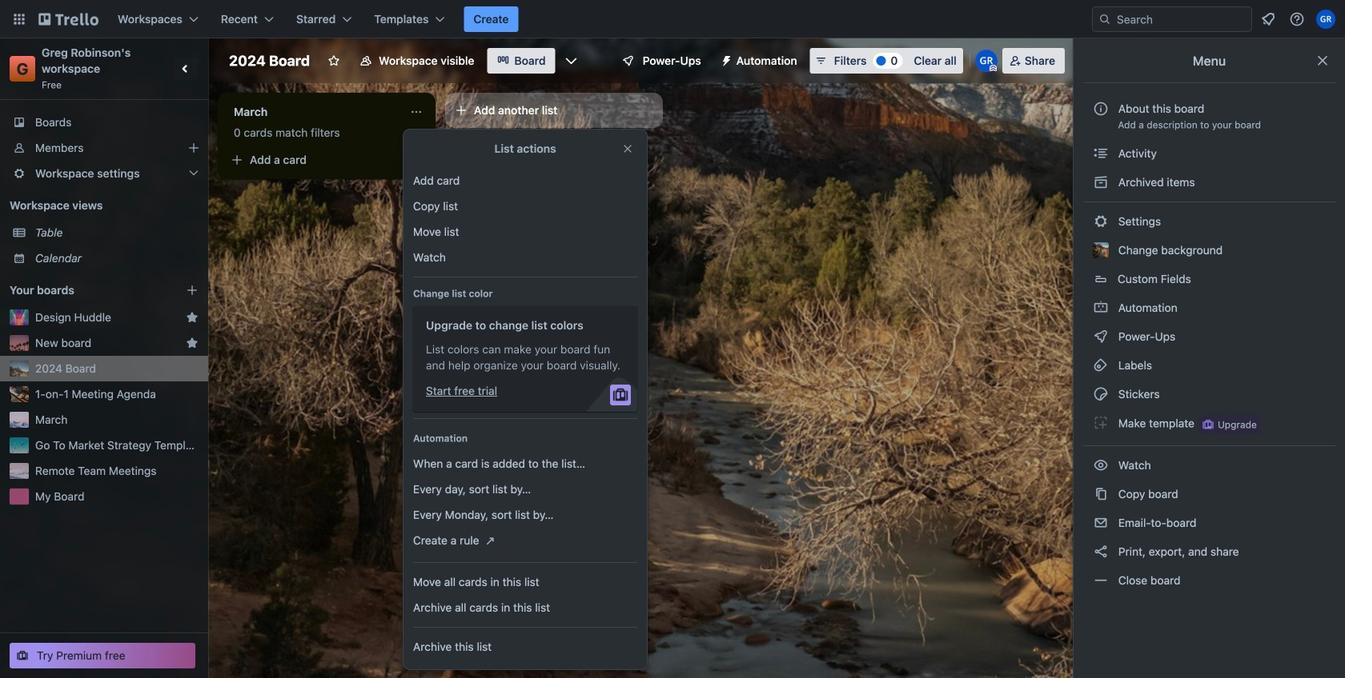 Task type: locate. For each thing, give the bounding box(es) containing it.
sm image
[[1093, 300, 1109, 316], [1093, 329, 1109, 345], [1093, 358, 1109, 374], [1093, 416, 1109, 432], [1093, 458, 1109, 474], [1093, 544, 1109, 560]]

None text field
[[224, 99, 404, 125]]

4 sm image from the top
[[1093, 416, 1109, 432]]

0 vertical spatial starred icon image
[[186, 311, 199, 324]]

star or unstar board image
[[328, 54, 340, 67]]

6 sm image from the top
[[1093, 544, 1109, 560]]

Search field
[[1111, 8, 1252, 30]]

2 starred icon image from the top
[[186, 337, 199, 350]]

1 vertical spatial starred icon image
[[186, 337, 199, 350]]

back to home image
[[38, 6, 98, 32]]

starred icon image
[[186, 311, 199, 324], [186, 337, 199, 350]]

sm image
[[714, 48, 736, 70], [1093, 146, 1109, 162], [1093, 175, 1109, 191], [1093, 214, 1109, 230], [1093, 387, 1109, 403], [1093, 487, 1109, 503], [1093, 516, 1109, 532], [1093, 573, 1109, 589]]

greg robinson (gregrobinson96) image
[[975, 50, 998, 72]]

customize views image
[[563, 53, 579, 69]]

open information menu image
[[1289, 11, 1305, 27]]

5 sm image from the top
[[1093, 458, 1109, 474]]

workspace navigation collapse icon image
[[175, 58, 197, 80]]



Task type: describe. For each thing, give the bounding box(es) containing it.
Board name text field
[[221, 48, 318, 74]]

your boards with 8 items element
[[10, 281, 162, 300]]

2 sm image from the top
[[1093, 329, 1109, 345]]

0 notifications image
[[1259, 10, 1278, 29]]

primary element
[[0, 0, 1345, 38]]

add board image
[[186, 284, 199, 297]]

this member is an admin of this board. image
[[989, 65, 997, 72]]

1 sm image from the top
[[1093, 300, 1109, 316]]

1 starred icon image from the top
[[186, 311, 199, 324]]

search image
[[1099, 13, 1111, 26]]

greg robinson (gregrobinson96) image
[[1316, 10, 1336, 29]]

3 sm image from the top
[[1093, 358, 1109, 374]]



Task type: vqa. For each thing, say whether or not it's contained in the screenshot.
the Greg Robinson (gregrobinson96) icon in the Primary element
yes



